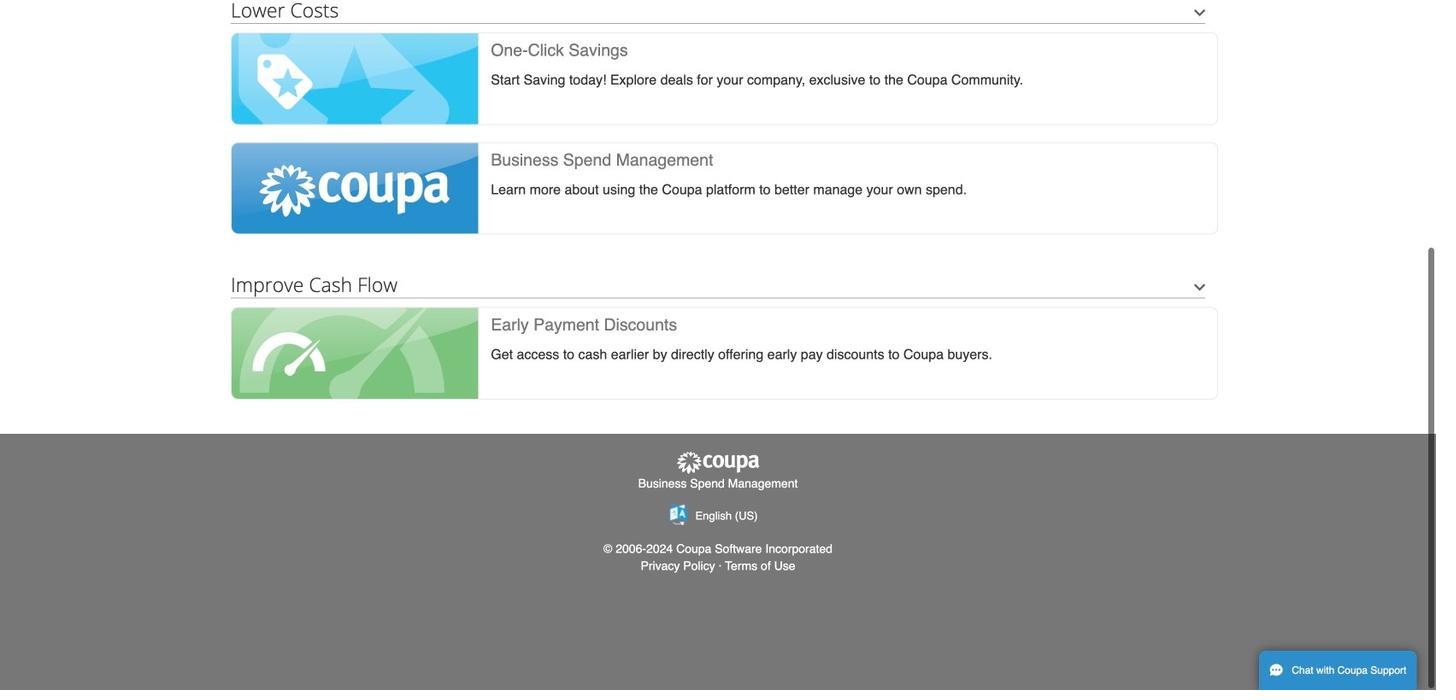 Task type: vqa. For each thing, say whether or not it's contained in the screenshot.
coupa supplier portal image
yes



Task type: describe. For each thing, give the bounding box(es) containing it.
coupa supplier portal image
[[676, 451, 761, 476]]



